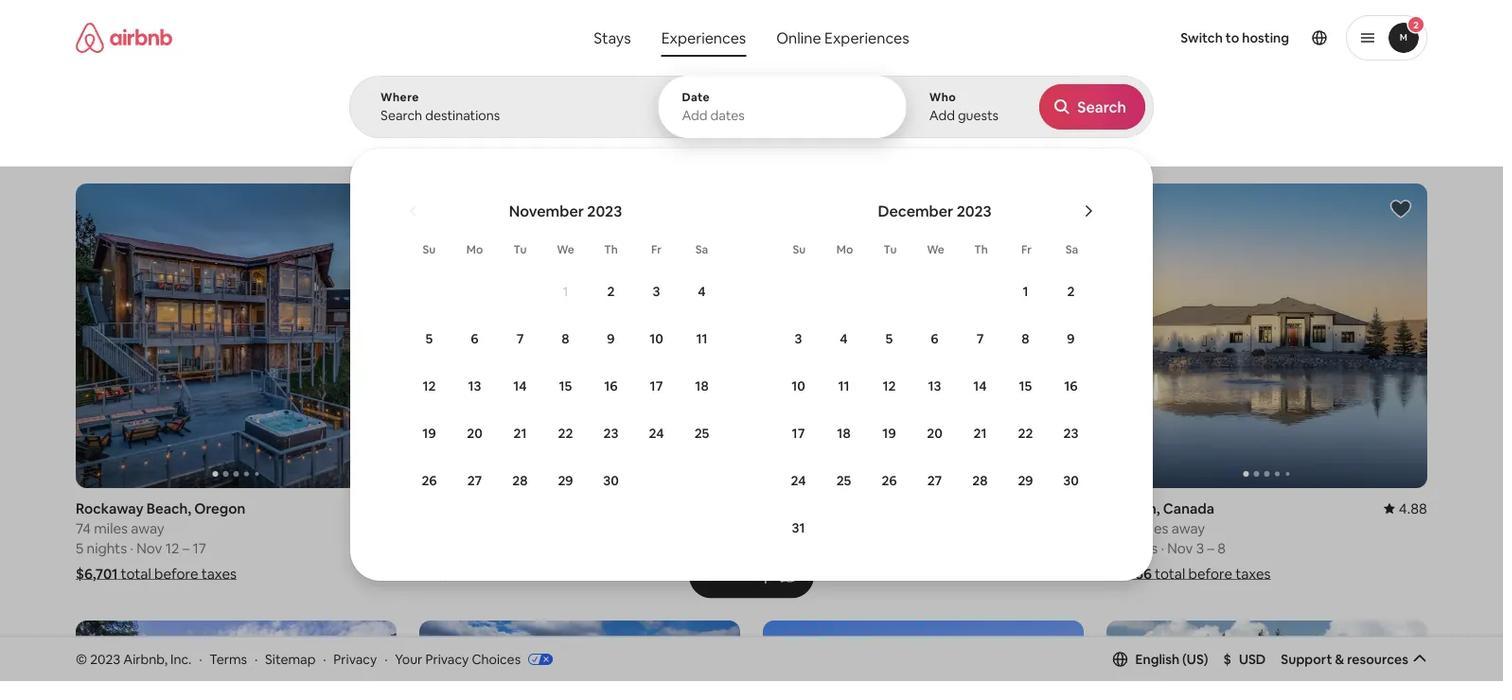 Task type: describe. For each thing, give the bounding box(es) containing it.
date
[[682, 90, 710, 105]]

1 23 button from the left
[[589, 411, 634, 456]]

mansions
[[571, 140, 620, 155]]

&
[[1336, 651, 1345, 668]]

experiences tab panel
[[349, 76, 1504, 582]]

1 26 button from the left
[[407, 458, 452, 504]]

display total before taxes switch
[[1378, 120, 1412, 143]]

2 22 button from the left
[[1003, 411, 1049, 456]]

(us)
[[1183, 651, 1209, 668]]

9 for 1st 9 button from the left
[[607, 331, 615, 348]]

your privacy choices
[[395, 651, 521, 668]]

support
[[1282, 651, 1333, 668]]

23 for 1st 23 button from right
[[1064, 425, 1079, 442]]

2 26 button from the left
[[867, 458, 913, 504]]

tropical
[[324, 140, 367, 155]]

2 away from the left
[[819, 520, 853, 538]]

0 horizontal spatial 10 button
[[634, 316, 680, 362]]

30 for 2nd 30 button from right
[[604, 473, 619, 490]]

2 before from the left
[[509, 565, 553, 583]]

0 horizontal spatial 3 button
[[634, 269, 680, 314]]

the-
[[784, 140, 807, 155]]

carbon,
[[1107, 500, 1161, 518]]

2 7 from the left
[[977, 331, 984, 348]]

choices
[[472, 651, 521, 668]]

guests
[[958, 107, 999, 124]]

oregon
[[194, 500, 245, 518]]

add to wishlist: carbon, canada image
[[1390, 198, 1413, 221]]

12 inside rockaway beach, oregon 74 miles away 5 nights · nov 12 – 17 $6,701 total before taxes
[[165, 539, 179, 558]]

1 21 button from the left
[[498, 411, 543, 456]]

your privacy choices link
[[395, 651, 553, 670]]

1 12 button from the left
[[407, 364, 452, 409]]

6 for 1st the "6" button from right
[[931, 331, 939, 348]]

0 vertical spatial 25
[[695, 425, 710, 442]]

nights inside rockaway beach, oregon 74 miles away 5 nights · nov 12 – 17 $6,701 total before taxes
[[87, 539, 127, 558]]

18 for 18 "button" to the bottom
[[838, 425, 851, 442]]

privacy link
[[334, 651, 377, 668]]

show
[[708, 568, 742, 585]]

online
[[777, 28, 822, 47]]

amazing
[[652, 140, 700, 155]]

experiences button
[[647, 19, 762, 57]]

1 20 button from the left
[[452, 411, 498, 456]]

2 19 from the left
[[883, 425, 897, 442]]

· right add to wishlist: whistler, canada image
[[385, 651, 388, 668]]

2 horizontal spatial 12
[[883, 378, 896, 395]]

2 16 from the left
[[1065, 378, 1078, 395]]

1 8 button from the left
[[543, 316, 589, 362]]

2 19 button from the left
[[867, 411, 913, 456]]

1 button for december 2023
[[1003, 269, 1049, 314]]

november 2023
[[509, 201, 622, 221]]

beach,
[[147, 500, 191, 518]]

show map
[[708, 568, 773, 585]]

2 12 button from the left
[[867, 364, 913, 409]]

1 sa from the left
[[696, 242, 709, 257]]

2 22 from the left
[[1019, 425, 1034, 442]]

away inside the carbon, canada 664 miles away 5 nights · nov 3 – 8 $4,056 total before taxes
[[1172, 520, 1206, 538]]

where
[[381, 90, 419, 105]]

9 for 1st 9 button from the right
[[1068, 331, 1076, 348]]

1 horizontal spatial 4 button
[[822, 316, 867, 362]]

add for add dates
[[682, 107, 708, 124]]

1 13 button from the left
[[452, 364, 498, 409]]

1 for november 2023
[[563, 283, 569, 300]]

off-the-grid
[[763, 140, 828, 155]]

calendar application
[[373, 181, 1504, 557]]

2 27 button from the left
[[913, 458, 958, 504]]

2 7 button from the left
[[958, 316, 1003, 362]]

2 20 button from the left
[[913, 411, 958, 456]]

rockaway
[[76, 500, 144, 518]]

1 horizontal spatial 25 button
[[822, 458, 867, 504]]

tiny
[[858, 140, 880, 155]]

8 for second 8 button from the left
[[1022, 331, 1030, 348]]

2 28 button from the left
[[958, 458, 1003, 504]]

13 for first 13 button
[[468, 378, 482, 395]]

2 16 button from the left
[[1049, 364, 1094, 409]]

taxes inside the carbon, canada 664 miles away 5 nights · nov 3 – 8 $4,056 total before taxes
[[1236, 565, 1271, 583]]

miles inside rockaway beach, oregon 74 miles away 5 nights · nov 12 – 17 $6,701 total before taxes
[[94, 520, 128, 538]]

1 27 button from the left
[[452, 458, 498, 504]]

who add guests
[[930, 90, 999, 124]]

add to wishlist: arlington, washington image
[[1047, 636, 1069, 658]]

8 for 1st 8 button from left
[[562, 331, 570, 348]]

december
[[878, 201, 954, 221]]

2 total from the left
[[476, 565, 506, 583]]

2 button
[[1347, 15, 1428, 61]]

1 fr from the left
[[652, 242, 662, 257]]

2 su from the left
[[793, 242, 806, 257]]

1 mo from the left
[[467, 242, 483, 257]]

miles inside the carbon, canada 664 miles away 5 nights · nov 3 – 8 $4,056 total before taxes
[[1135, 520, 1169, 538]]

nov inside rockaway beach, oregon 74 miles away 5 nights · nov 12 – 17 $6,701 total before taxes
[[137, 539, 162, 558]]

1 15 button from the left
[[543, 364, 589, 409]]

historical homes
[[1033, 140, 1122, 155]]

hosting
[[1243, 29, 1290, 46]]

0 horizontal spatial 25 button
[[680, 411, 725, 456]]

18 for 18 "button" to the top
[[695, 378, 709, 395]]

2 20 from the left
[[927, 425, 943, 442]]

2 14 button from the left
[[958, 364, 1003, 409]]

english
[[1136, 651, 1180, 668]]

who
[[930, 90, 957, 105]]

add to wishlist: cornelius, oregon image
[[1390, 636, 1413, 658]]

31
[[792, 520, 805, 537]]

november
[[509, 201, 584, 221]]

1 7 from the left
[[517, 331, 524, 348]]

1 for december 2023
[[1023, 283, 1029, 300]]

4.88
[[1400, 500, 1428, 518]]

74
[[76, 520, 91, 538]]

2 13 button from the left
[[913, 364, 958, 409]]

2 9 button from the left
[[1049, 316, 1094, 362]]

45 miles away
[[763, 520, 853, 538]]

0 horizontal spatial 11 button
[[680, 316, 725, 362]]

before inside rockaway beach, oregon 74 miles away 5 nights · nov 12 – 17 $6,701 total before taxes
[[154, 565, 198, 583]]

· inside rockaway beach, oregon 74 miles away 5 nights · nov 12 – 17 $6,701 total before taxes
[[130, 539, 133, 558]]

1 tu from the left
[[514, 242, 527, 257]]

total inside rockaway beach, oregon 74 miles away 5 nights · nov 12 – 17 $6,701 total before taxes
[[121, 565, 151, 583]]

©
[[76, 651, 87, 668]]

1 we from the left
[[557, 242, 575, 257]]

2 experiences from the left
[[825, 28, 910, 47]]

1 vertical spatial 10 button
[[776, 364, 822, 409]]

17 inside rockaway beach, oregon 74 miles away 5 nights · nov 12 – 17 $6,701 total before taxes
[[193, 539, 206, 558]]

rooms
[[410, 140, 447, 155]]

amazing views
[[652, 140, 732, 155]]

1 vertical spatial 18 button
[[822, 411, 867, 456]]

tiny homes
[[858, 140, 919, 155]]

date add dates
[[682, 90, 745, 124]]

online experiences link
[[762, 19, 925, 57]]

© 2023 airbnb, inc. ·
[[76, 651, 202, 668]]

1 horizontal spatial 3
[[795, 331, 803, 348]]

1 horizontal spatial 12
[[423, 378, 436, 395]]

online experiences
[[777, 28, 910, 47]]

airbnb,
[[123, 651, 168, 668]]

show map button
[[689, 554, 815, 599]]

1 6 button from the left
[[452, 316, 498, 362]]

2 29 button from the left
[[1003, 458, 1049, 504]]

0 vertical spatial 17
[[650, 378, 663, 395]]

2 taxes from the left
[[556, 565, 591, 583]]

terms · sitemap · privacy ·
[[210, 651, 388, 668]]

0 horizontal spatial 3
[[653, 283, 661, 300]]

sitemap link
[[265, 651, 316, 668]]

2 29 from the left
[[1019, 473, 1034, 490]]

2 sa from the left
[[1066, 242, 1079, 257]]

0 horizontal spatial 4 button
[[680, 269, 725, 314]]

stays
[[594, 28, 631, 47]]

1 14 from the left
[[514, 378, 527, 395]]

5 inside the carbon, canada 664 miles away 5 nights · nov 3 – 8 $4,056 total before taxes
[[1107, 539, 1115, 558]]

3 taxes from the left
[[896, 565, 931, 583]]

· right inc. on the bottom left of page
[[199, 651, 202, 668]]

rockaway beach, oregon 74 miles away 5 nights · nov 12 – 17 $6,701 total before taxes
[[76, 500, 245, 583]]

2 14 from the left
[[974, 378, 987, 395]]

support & resources button
[[1282, 651, 1428, 668]]

$ usd
[[1224, 651, 1267, 668]]

1 16 button from the left
[[589, 364, 634, 409]]

off-
[[763, 140, 784, 155]]

1 horizontal spatial 24 button
[[776, 458, 822, 504]]

1 22 button from the left
[[543, 411, 589, 456]]

nights inside the carbon, canada 664 miles away 5 nights · nov 3 – 8 $4,056 total before taxes
[[1118, 539, 1158, 558]]

$12,410 total before taxes
[[763, 565, 931, 583]]

2 tu from the left
[[884, 242, 897, 257]]

$4,056
[[1107, 565, 1152, 583]]

$12,410
[[763, 565, 812, 583]]

21 for second 21 button
[[974, 425, 987, 442]]

2 21 button from the left
[[958, 411, 1003, 456]]

dates
[[711, 107, 745, 124]]

trending
[[952, 140, 1000, 155]]

30 for second 30 button
[[1064, 473, 1079, 490]]

1 horizontal spatial 3 button
[[776, 316, 822, 362]]

to
[[1226, 29, 1240, 46]]

1 22 from the left
[[558, 425, 573, 442]]

before inside the carbon, canada 664 miles away 5 nights · nov 3 – 8 $4,056 total before taxes
[[1189, 565, 1233, 583]]

2 mo from the left
[[837, 242, 854, 257]]



Task type: vqa. For each thing, say whether or not it's contained in the screenshot.


Task type: locate. For each thing, give the bounding box(es) containing it.
2 button for november 2023
[[589, 269, 634, 314]]

4.88 out of 5 average rating image
[[1384, 500, 1428, 518]]

1 vertical spatial 3 button
[[776, 316, 822, 362]]

·
[[130, 539, 133, 558], [1161, 539, 1165, 558], [199, 651, 202, 668], [255, 651, 258, 668], [323, 651, 326, 668], [385, 651, 388, 668]]

1 add from the left
[[682, 107, 708, 124]]

0 horizontal spatial 13
[[468, 378, 482, 395]]

sitemap
[[265, 651, 316, 668]]

0 horizontal spatial mo
[[467, 242, 483, 257]]

map
[[745, 568, 773, 585]]

23
[[604, 425, 619, 442], [1064, 425, 1079, 442]]

1 privacy from the left
[[334, 651, 377, 668]]

1 horizontal spatial 28
[[973, 473, 988, 490]]

profile element
[[941, 0, 1428, 76]]

away down beach,
[[131, 520, 164, 538]]

2023 for november
[[588, 201, 622, 221]]

21
[[514, 425, 527, 442], [974, 425, 987, 442]]

resources
[[1348, 651, 1409, 668]]

4 before from the left
[[1189, 565, 1233, 583]]

miles down "rockaway"
[[94, 520, 128, 538]]

terms link
[[210, 651, 247, 668]]

grid
[[807, 140, 828, 155]]

2 15 button from the left
[[1003, 364, 1049, 409]]

1 vertical spatial 3
[[795, 331, 803, 348]]

switch to hosting link
[[1170, 18, 1301, 58]]

1 28 button from the left
[[498, 458, 543, 504]]

– inside rockaway beach, oregon 74 miles away 5 nights · nov 12 – 17 $6,701 total before taxes
[[182, 539, 190, 558]]

1 button for november 2023
[[543, 269, 589, 314]]

26 for 2nd 26 button from the right
[[422, 473, 437, 490]]

24 button
[[634, 411, 680, 456], [776, 458, 822, 504]]

15
[[559, 378, 572, 395], [1020, 378, 1033, 395]]

su
[[423, 242, 436, 257], [793, 242, 806, 257]]

8 button
[[543, 316, 589, 362], [1003, 316, 1049, 362]]

0 vertical spatial 17 button
[[634, 364, 680, 409]]

before down beach,
[[154, 565, 198, 583]]

23 for second 23 button from right
[[604, 425, 619, 442]]

None search field
[[349, 0, 1504, 582]]

1 horizontal spatial 4
[[840, 331, 848, 348]]

before
[[154, 565, 198, 583], [509, 565, 553, 583], [849, 565, 893, 583], [1189, 565, 1233, 583]]

1 horizontal spatial 8 button
[[1003, 316, 1049, 362]]

3 button
[[634, 269, 680, 314], [776, 316, 822, 362]]

28 for first 28 button from right
[[973, 473, 988, 490]]

0 horizontal spatial 16
[[605, 378, 618, 395]]

1 27 from the left
[[468, 473, 482, 490]]

4
[[698, 283, 706, 300], [840, 331, 848, 348]]

1 horizontal spatial 27 button
[[913, 458, 958, 504]]

1 15 from the left
[[559, 378, 572, 395]]

1 14 button from the left
[[498, 364, 543, 409]]

0 horizontal spatial 24 button
[[634, 411, 680, 456]]

5 inside rockaway beach, oregon 74 miles away 5 nights · nov 12 – 17 $6,701 total before taxes
[[76, 539, 84, 558]]

0 horizontal spatial –
[[182, 539, 190, 558]]

0 horizontal spatial 9
[[607, 331, 615, 348]]

0 horizontal spatial 2
[[608, 283, 615, 300]]

1 horizontal spatial 22 button
[[1003, 411, 1049, 456]]

tu down november
[[514, 242, 527, 257]]

24 for the right 24 button
[[791, 473, 806, 490]]

1 horizontal spatial 30
[[1064, 473, 1079, 490]]

2 add from the left
[[930, 107, 955, 124]]

total right the $22,394 in the bottom of the page
[[476, 565, 506, 583]]

20 button
[[452, 411, 498, 456], [913, 411, 958, 456]]

tu down december
[[884, 242, 897, 257]]

2 30 button from the left
[[1049, 458, 1094, 504]]

views
[[702, 140, 732, 155]]

1 horizontal spatial 7 button
[[958, 316, 1003, 362]]

2 horizontal spatial 17
[[792, 425, 805, 442]]

experiences inside button
[[662, 28, 747, 47]]

2 28 from the left
[[973, 473, 988, 490]]

0 horizontal spatial 5 button
[[407, 316, 452, 362]]

0 vertical spatial 24
[[649, 425, 664, 442]]

nov down beach,
[[137, 539, 162, 558]]

2 26 from the left
[[882, 473, 897, 490]]

2 nights from the left
[[1118, 539, 1158, 558]]

1 nights from the left
[[87, 539, 127, 558]]

2 th from the left
[[975, 242, 989, 257]]

english (us) button
[[1113, 651, 1209, 668]]

0 vertical spatial 18 button
[[680, 364, 725, 409]]

2 23 button from the left
[[1049, 411, 1094, 456]]

1 vertical spatial 10
[[792, 378, 806, 395]]

2 button for december 2023
[[1049, 269, 1094, 314]]

2 button
[[589, 269, 634, 314], [1049, 269, 1094, 314]]

1 horizontal spatial 7
[[977, 331, 984, 348]]

2023 for ©
[[90, 651, 120, 668]]

away down canada
[[1172, 520, 1206, 538]]

0 horizontal spatial homes
[[883, 140, 919, 155]]

9
[[607, 331, 615, 348], [1068, 331, 1076, 348]]

1 1 button from the left
[[543, 269, 589, 314]]

2 nov from the left
[[1168, 539, 1194, 558]]

29 button
[[543, 458, 589, 504], [1003, 458, 1049, 504]]

2 fr from the left
[[1022, 242, 1032, 257]]

26 for 2nd 26 button
[[882, 473, 897, 490]]

0 horizontal spatial we
[[557, 242, 575, 257]]

6
[[471, 331, 479, 348], [931, 331, 939, 348]]

29
[[558, 473, 574, 490], [1019, 473, 1034, 490]]

1 horizontal spatial th
[[975, 242, 989, 257]]

0 vertical spatial 24 button
[[634, 411, 680, 456]]

1 away from the left
[[131, 520, 164, 538]]

4 for the leftmost 4 button
[[698, 283, 706, 300]]

1 vertical spatial 11 button
[[822, 364, 867, 409]]

25 button
[[680, 411, 725, 456], [822, 458, 867, 504]]

14
[[514, 378, 527, 395], [974, 378, 987, 395]]

homes
[[1086, 140, 1122, 155], [883, 140, 919, 155]]

nights up $6,701
[[87, 539, 127, 558]]

1 2 button from the left
[[589, 269, 634, 314]]

1 experiences from the left
[[662, 28, 747, 47]]

25
[[695, 425, 710, 442], [837, 473, 852, 490]]

total right $6,701
[[121, 565, 151, 583]]

2 we from the left
[[927, 242, 945, 257]]

0 horizontal spatial 26
[[422, 473, 437, 490]]

1 21 from the left
[[514, 425, 527, 442]]

2 horizontal spatial miles
[[1135, 520, 1169, 538]]

5 button
[[407, 316, 452, 362], [867, 316, 913, 362]]

1 20 from the left
[[467, 425, 483, 442]]

miles right the 45
[[783, 520, 816, 538]]

privacy right your at the bottom left of the page
[[426, 651, 469, 668]]

9 button
[[589, 316, 634, 362], [1049, 316, 1094, 362]]

away right the 31
[[819, 520, 853, 538]]

nights up $4,056 on the right bottom
[[1118, 539, 1158, 558]]

cabins
[[494, 140, 530, 155]]

20
[[467, 425, 483, 442], [927, 425, 943, 442]]

0 horizontal spatial 26 button
[[407, 458, 452, 504]]

16
[[605, 378, 618, 395], [1065, 378, 1078, 395]]

add for add guests
[[930, 107, 955, 124]]

$
[[1224, 651, 1232, 668]]

add down date
[[682, 107, 708, 124]]

1 horizontal spatial add
[[930, 107, 955, 124]]

1 horizontal spatial 25
[[837, 473, 852, 490]]

– inside the carbon, canada 664 miles away 5 nights · nov 3 – 8 $4,056 total before taxes
[[1208, 539, 1215, 558]]

· down "rockaway"
[[130, 539, 133, 558]]

0 horizontal spatial 20 button
[[452, 411, 498, 456]]

2 8 button from the left
[[1003, 316, 1049, 362]]

1 horizontal spatial –
[[1208, 539, 1215, 558]]

7
[[517, 331, 524, 348], [977, 331, 984, 348]]

privacy left your at the bottom left of the page
[[334, 651, 377, 668]]

18 button
[[680, 364, 725, 409], [822, 411, 867, 456]]

2023
[[588, 201, 622, 221], [957, 201, 992, 221], [90, 651, 120, 668]]

homes right historical
[[1086, 140, 1122, 155]]

0 horizontal spatial 28
[[513, 473, 528, 490]]

2 27 from the left
[[928, 473, 943, 490]]

2 1 button from the left
[[1003, 269, 1049, 314]]

0 vertical spatial 3
[[653, 283, 661, 300]]

2 for november 2023
[[608, 283, 615, 300]]

nov inside the carbon, canada 664 miles away 5 nights · nov 3 – 8 $4,056 total before taxes
[[1168, 539, 1194, 558]]

1 9 button from the left
[[589, 316, 634, 362]]

none search field containing stays
[[349, 0, 1504, 582]]

0 horizontal spatial 19
[[423, 425, 436, 442]]

1 horizontal spatial 26 button
[[867, 458, 913, 504]]

stays button
[[579, 19, 647, 57]]

19
[[423, 425, 436, 442], [883, 425, 897, 442]]

0 horizontal spatial 23 button
[[589, 411, 634, 456]]

carbon, canada 664 miles away 5 nights · nov 3 – 8 $4,056 total before taxes
[[1107, 500, 1271, 583]]

1 horizontal spatial 6
[[931, 331, 939, 348]]

1 horizontal spatial sa
[[1066, 242, 1079, 257]]

2023 right the ©
[[90, 651, 120, 668]]

total right $12,410
[[815, 565, 846, 583]]

0 horizontal spatial nov
[[137, 539, 162, 558]]

1 horizontal spatial nov
[[1168, 539, 1194, 558]]

th down december 2023
[[975, 242, 989, 257]]

2023 for december
[[957, 201, 992, 221]]

before right the $22,394 in the bottom of the page
[[509, 565, 553, 583]]

0 horizontal spatial 19 button
[[407, 411, 452, 456]]

1 vertical spatial 25
[[837, 473, 852, 490]]

0 horizontal spatial 27 button
[[452, 458, 498, 504]]

1 horizontal spatial 15
[[1020, 378, 1033, 395]]

2
[[1414, 18, 1420, 31], [608, 283, 615, 300], [1068, 283, 1075, 300]]

1 horizontal spatial 23 button
[[1049, 411, 1094, 456]]

homes for tiny homes
[[883, 140, 919, 155]]

0 horizontal spatial 8 button
[[543, 316, 589, 362]]

your
[[395, 651, 423, 668]]

december 2023
[[878, 201, 992, 221]]

21 button
[[498, 411, 543, 456], [958, 411, 1003, 456]]

21 for second 21 button from right
[[514, 425, 527, 442]]

1 total from the left
[[121, 565, 151, 583]]

0 horizontal spatial 10
[[650, 331, 664, 348]]

· inside the carbon, canada 664 miles away 5 nights · nov 3 – 8 $4,056 total before taxes
[[1161, 539, 1165, 558]]

5
[[426, 331, 433, 348], [886, 331, 893, 348], [76, 539, 84, 558], [1107, 539, 1115, 558]]

0 horizontal spatial 15 button
[[543, 364, 589, 409]]

1 horizontal spatial 30 button
[[1049, 458, 1094, 504]]

add inside date add dates
[[682, 107, 708, 124]]

before down canada
[[1189, 565, 1233, 583]]

switch
[[1181, 29, 1224, 46]]

0 horizontal spatial 21 button
[[498, 411, 543, 456]]

0 horizontal spatial 1 button
[[543, 269, 589, 314]]

1 horizontal spatial 11 button
[[822, 364, 867, 409]]

1 horizontal spatial 21 button
[[958, 411, 1003, 456]]

privacy inside 'link'
[[426, 651, 469, 668]]

$6,701
[[76, 565, 118, 583]]

1 horizontal spatial mo
[[837, 242, 854, 257]]

before down the 45 miles away
[[849, 565, 893, 583]]

0 horizontal spatial 12
[[165, 539, 179, 558]]

15 for second the 15 button from right
[[559, 378, 572, 395]]

experiences right online
[[825, 28, 910, 47]]

Where field
[[381, 107, 628, 124]]

0 horizontal spatial 6
[[471, 331, 479, 348]]

fr
[[652, 242, 662, 257], [1022, 242, 1032, 257]]

11
[[697, 331, 708, 348], [839, 378, 850, 395]]

3 before from the left
[[849, 565, 893, 583]]

english (us)
[[1136, 651, 1209, 668]]

privacy
[[334, 651, 377, 668], [426, 651, 469, 668]]

1 miles from the left
[[94, 520, 128, 538]]

total right $4,056 on the right bottom
[[1156, 565, 1186, 583]]

2 privacy from the left
[[426, 651, 469, 668]]

6 for 2nd the "6" button from the right
[[471, 331, 479, 348]]

3 away from the left
[[1172, 520, 1206, 538]]

terms
[[210, 651, 247, 668]]

2 horizontal spatial 3
[[1197, 539, 1205, 558]]

0 horizontal spatial 11
[[697, 331, 708, 348]]

1 – from the left
[[182, 539, 190, 558]]

total
[[121, 565, 151, 583], [476, 565, 506, 583], [815, 565, 846, 583], [1156, 565, 1186, 583]]

1 19 from the left
[[423, 425, 436, 442]]

3 miles from the left
[[1135, 520, 1169, 538]]

2 21 from the left
[[974, 425, 987, 442]]

inc.
[[170, 651, 192, 668]]

2 6 button from the left
[[913, 316, 958, 362]]

0 horizontal spatial 28 button
[[498, 458, 543, 504]]

support & resources
[[1282, 651, 1409, 668]]

1 horizontal spatial 1
[[1023, 283, 1029, 300]]

nights
[[87, 539, 127, 558], [1118, 539, 1158, 558]]

12 button
[[407, 364, 452, 409], [867, 364, 913, 409]]

1 9 from the left
[[607, 331, 615, 348]]

1 vertical spatial 4
[[840, 331, 848, 348]]

664
[[1107, 520, 1132, 538]]

nov down canada
[[1168, 539, 1194, 558]]

16 button
[[589, 364, 634, 409], [1049, 364, 1094, 409]]

away inside rockaway beach, oregon 74 miles away 5 nights · nov 12 – 17 $6,701 total before taxes
[[131, 520, 164, 538]]

we down november 2023
[[557, 242, 575, 257]]

27
[[468, 473, 482, 490], [928, 473, 943, 490]]

0 vertical spatial 10 button
[[634, 316, 680, 362]]

0 horizontal spatial 17 button
[[634, 364, 680, 409]]

1 7 button from the left
[[498, 316, 543, 362]]

1 horizontal spatial 22
[[1019, 425, 1034, 442]]

4 taxes from the left
[[1236, 565, 1271, 583]]

0 vertical spatial 18
[[695, 378, 709, 395]]

· left 'privacy' link
[[323, 651, 326, 668]]

2 horizontal spatial 2
[[1414, 18, 1420, 31]]

2 miles from the left
[[783, 520, 816, 538]]

17
[[650, 378, 663, 395], [792, 425, 805, 442], [193, 539, 206, 558]]

nov
[[137, 539, 162, 558], [1168, 539, 1194, 558]]

0 horizontal spatial 27
[[468, 473, 482, 490]]

31 button
[[776, 506, 822, 551]]

1 horizontal spatial 2 button
[[1049, 269, 1094, 314]]

1 horizontal spatial 28 button
[[958, 458, 1003, 504]]

4 for the rightmost 4 button
[[840, 331, 848, 348]]

add to wishlist: park city, utah image
[[703, 636, 725, 658]]

45
[[763, 520, 779, 538]]

1 horizontal spatial fr
[[1022, 242, 1032, 257]]

28 for 2nd 28 button from right
[[513, 473, 528, 490]]

15 for 1st the 15 button from right
[[1020, 378, 1033, 395]]

2 – from the left
[[1208, 539, 1215, 558]]

· right terms
[[255, 651, 258, 668]]

$22,394
[[420, 565, 472, 583]]

2 inside dropdown button
[[1414, 18, 1420, 31]]

1 horizontal spatial 2023
[[588, 201, 622, 221]]

2 23 from the left
[[1064, 425, 1079, 442]]

2023 right december
[[957, 201, 992, 221]]

1 28 from the left
[[513, 473, 528, 490]]

1 29 from the left
[[558, 473, 574, 490]]

1 5 button from the left
[[407, 316, 452, 362]]

total inside the carbon, canada 664 miles away 5 nights · nov 3 – 8 $4,056 total before taxes
[[1156, 565, 1186, 583]]

1 1 from the left
[[563, 283, 569, 300]]

0 horizontal spatial 15
[[559, 378, 572, 395]]

3 inside the carbon, canada 664 miles away 5 nights · nov 3 – 8 $4,056 total before taxes
[[1197, 539, 1205, 558]]

homes for historical homes
[[1086, 140, 1122, 155]]

13 for first 13 button from the right
[[929, 378, 942, 395]]

group containing amazing views
[[76, 95, 1122, 169]]

1
[[563, 283, 569, 300], [1023, 283, 1029, 300]]

1 vertical spatial 17
[[792, 425, 805, 442]]

1 6 from the left
[[471, 331, 479, 348]]

usd
[[1240, 651, 1267, 668]]

– down beach,
[[182, 539, 190, 558]]

1 29 button from the left
[[543, 458, 589, 504]]

1 th from the left
[[604, 242, 618, 257]]

2 5 button from the left
[[867, 316, 913, 362]]

we down december 2023
[[927, 242, 945, 257]]

homes right tiny
[[883, 140, 919, 155]]

1 horizontal spatial 8
[[1022, 331, 1030, 348]]

1 horizontal spatial nights
[[1118, 539, 1158, 558]]

0 horizontal spatial 23
[[604, 425, 619, 442]]

1 23 from the left
[[604, 425, 619, 442]]

1 19 button from the left
[[407, 411, 452, 456]]

13
[[468, 378, 482, 395], [929, 378, 942, 395]]

· down canada
[[1161, 539, 1165, 558]]

add to wishlist: whistler, canada image
[[359, 636, 382, 658]]

1 horizontal spatial homes
[[1086, 140, 1122, 155]]

taxes inside rockaway beach, oregon 74 miles away 5 nights · nov 12 – 17 $6,701 total before taxes
[[201, 565, 237, 583]]

miles down carbon,
[[1135, 520, 1169, 538]]

1 30 button from the left
[[589, 458, 634, 504]]

1 horizontal spatial 11
[[839, 378, 850, 395]]

0 horizontal spatial 22
[[558, 425, 573, 442]]

1 30 from the left
[[604, 473, 619, 490]]

19 button
[[407, 411, 452, 456], [867, 411, 913, 456]]

1 horizontal spatial 14 button
[[958, 364, 1003, 409]]

22 button
[[543, 411, 589, 456], [1003, 411, 1049, 456]]

what can we help you find? tab list
[[579, 19, 762, 57]]

1 vertical spatial 17 button
[[776, 411, 822, 456]]

8 inside the carbon, canada 664 miles away 5 nights · nov 3 – 8 $4,056 total before taxes
[[1218, 539, 1226, 558]]

4 button
[[680, 269, 725, 314], [822, 316, 867, 362]]

th down november 2023
[[604, 242, 618, 257]]

1 16 from the left
[[605, 378, 618, 395]]

0 horizontal spatial 25
[[695, 425, 710, 442]]

add inside who add guests
[[930, 107, 955, 124]]

2 for december 2023
[[1068, 283, 1075, 300]]

group
[[76, 95, 1122, 169], [76, 184, 397, 489], [420, 184, 741, 489], [763, 184, 1084, 489], [1107, 184, 1428, 489], [76, 621, 397, 683], [420, 621, 741, 683], [763, 621, 1084, 683], [1107, 621, 1428, 683]]

experiences up date
[[662, 28, 747, 47]]

historical
[[1033, 140, 1083, 155]]

30 button
[[589, 458, 634, 504], [1049, 458, 1094, 504]]

0 horizontal spatial su
[[423, 242, 436, 257]]

0 horizontal spatial th
[[604, 242, 618, 257]]

3 total from the left
[[815, 565, 846, 583]]

2023 right november
[[588, 201, 622, 221]]

0 horizontal spatial 7
[[517, 331, 524, 348]]

24 for left 24 button
[[649, 425, 664, 442]]

0 horizontal spatial 1
[[563, 283, 569, 300]]

canada
[[1164, 500, 1215, 518]]

11 button
[[680, 316, 725, 362], [822, 364, 867, 409]]

1 horizontal spatial 19 button
[[867, 411, 913, 456]]

0 horizontal spatial privacy
[[334, 651, 377, 668]]

2 9 from the left
[[1068, 331, 1076, 348]]

add
[[682, 107, 708, 124], [930, 107, 955, 124]]

1 horizontal spatial 24
[[791, 473, 806, 490]]

1 su from the left
[[423, 242, 436, 257]]

– down canada
[[1208, 539, 1215, 558]]

switch to hosting
[[1181, 29, 1290, 46]]

1 taxes from the left
[[201, 565, 237, 583]]

$22,394 total before taxes
[[420, 565, 591, 583]]

add down the who
[[930, 107, 955, 124]]

10 button
[[634, 316, 680, 362], [776, 364, 822, 409]]

1 horizontal spatial 6 button
[[913, 316, 958, 362]]

2 2 button from the left
[[1049, 269, 1094, 314]]



